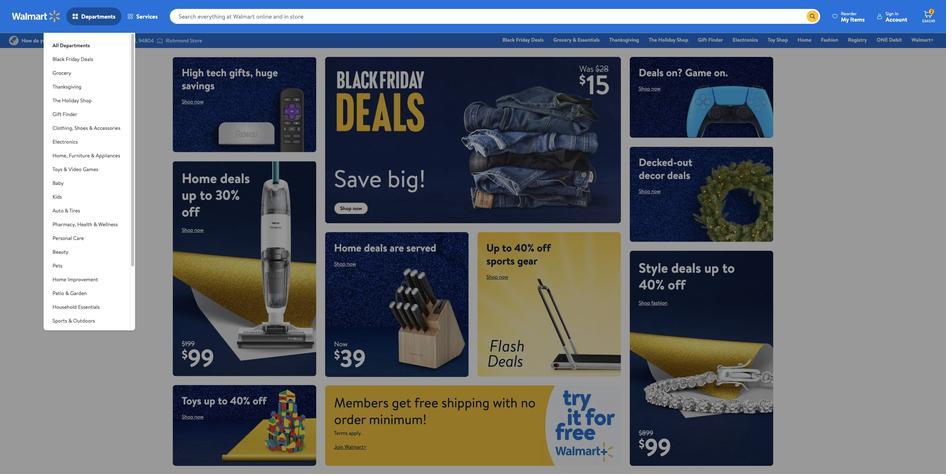 Task type: vqa. For each thing, say whether or not it's contained in the screenshot.
the topmost LED
no



Task type: describe. For each thing, give the bounding box(es) containing it.
wellness
[[98, 221, 118, 228]]

was dollar $199, now dollar 99 group
[[173, 339, 214, 377]]

baby button
[[44, 177, 130, 190]]

household essentials
[[53, 304, 100, 311]]

shop now for high tech gifts, huge savings
[[182, 98, 204, 105]]

friday for black friday deals link in the top right of the page
[[516, 36, 530, 44]]

fashion
[[821, 36, 839, 44]]

departments button
[[66, 7, 122, 25]]

2 horizontal spatial deals
[[639, 65, 664, 80]]

toys up to 40% off
[[182, 394, 267, 408]]

shop fashion
[[639, 299, 668, 307]]

up
[[487, 241, 500, 255]]

party
[[93, 331, 105, 339]]

toys & video games button
[[44, 163, 130, 177]]

join
[[334, 444, 344, 451]]

home for home deals up to 30% off
[[182, 169, 217, 188]]

grocery button
[[44, 66, 130, 80]]

one debit link
[[874, 36, 906, 44]]

toys & video games
[[53, 166, 98, 173]]

2
[[931, 8, 933, 15]]

deals for black friday deals link in the top right of the page
[[531, 36, 544, 44]]

now for decked-out decor deals
[[652, 188, 661, 195]]

grocery & essentials
[[554, 36, 600, 44]]

services button
[[122, 7, 164, 25]]

& inside patio & garden dropdown button
[[65, 290, 69, 297]]

all departments link
[[44, 33, 130, 53]]

personal
[[53, 235, 72, 242]]

& inside home, furniture & appliances "dropdown button"
[[91, 152, 95, 159]]

deals for home deals up to 30% off
[[220, 169, 250, 188]]

shop now for home deals are served
[[334, 260, 356, 268]]

99 for home deals up to 30% off
[[188, 342, 214, 375]]

pets
[[53, 262, 62, 270]]

now for home deals are served
[[347, 260, 356, 268]]

shop for high tech gifts, huge savings
[[182, 98, 193, 105]]

health
[[77, 221, 92, 228]]

off inside up to 40% off sports gear
[[537, 241, 551, 255]]

with
[[493, 394, 518, 412]]

registry link
[[845, 36, 871, 44]]

no
[[521, 394, 536, 412]]

shop now link for high tech gifts, huge savings
[[182, 98, 204, 105]]

fashion link
[[818, 36, 842, 44]]

pharmacy, health & wellness
[[53, 221, 118, 228]]

members
[[334, 394, 389, 412]]

gift for "gift finder" link
[[698, 36, 707, 44]]

debit
[[890, 36, 902, 44]]

gift for gift finder dropdown button
[[53, 111, 61, 118]]

now for home deals up to 30% off
[[194, 227, 204, 234]]

are
[[390, 241, 404, 255]]

shop now link for home deals up to 30% off
[[182, 227, 204, 234]]

deals on? game on.
[[639, 65, 728, 80]]

black friday deals link
[[499, 36, 547, 44]]

black friday deals button
[[44, 53, 130, 66]]

toy shop link
[[765, 36, 792, 44]]

shop for home deals are served
[[334, 260, 346, 268]]

services
[[136, 12, 158, 20]]

tech
[[206, 65, 227, 80]]

registry
[[848, 36, 867, 44]]

one
[[877, 36, 888, 44]]

game
[[685, 65, 712, 80]]

appliances
[[96, 152, 120, 159]]

supplies
[[53, 339, 71, 347]]

the holiday shop link
[[646, 36, 692, 44]]

$340.99
[[923, 18, 936, 23]]

2 $340.99
[[923, 8, 936, 23]]

shop now for decked-out decor deals
[[639, 188, 661, 195]]

toy
[[768, 36, 776, 44]]

personal care
[[53, 235, 84, 242]]

$899
[[639, 429, 654, 438]]

pets button
[[44, 259, 130, 273]]

household essentials button
[[44, 301, 130, 315]]

shop now for toys up to 40% off
[[182, 414, 204, 421]]

thanksgiving link
[[606, 36, 643, 44]]

Search search field
[[170, 9, 821, 24]]

join walmart+ link
[[334, 444, 367, 451]]

Walmart Site-Wide search field
[[170, 9, 821, 24]]

all departments
[[53, 42, 90, 49]]

home link
[[795, 36, 815, 44]]

household
[[53, 304, 77, 311]]

gift finder link
[[695, 36, 727, 44]]

deals for style deals up to 40% off
[[672, 259, 701, 277]]

high tech gifts, huge savings
[[182, 65, 278, 93]]

shop now for save big!
[[340, 205, 362, 212]]

electronics for electronics link
[[733, 36, 758, 44]]

sports
[[487, 254, 515, 268]]

shop now for up to 40% off sports gear
[[487, 273, 509, 281]]

now
[[334, 340, 348, 349]]

one debit
[[877, 36, 902, 44]]

home for home improvement
[[53, 276, 66, 284]]

kids button
[[44, 190, 130, 204]]

join walmart+
[[334, 444, 367, 451]]

shop for home deals up to 30% off
[[182, 227, 193, 234]]

gifts,
[[229, 65, 253, 80]]

black friday deals for black friday deals link in the top right of the page
[[503, 36, 544, 44]]

accessories
[[94, 124, 120, 132]]

improvement
[[68, 276, 98, 284]]

huge
[[256, 65, 278, 80]]

auto
[[53, 207, 64, 215]]

beauty
[[53, 249, 68, 256]]

grocery & essentials link
[[550, 36, 603, 44]]

shop for decked-out decor deals
[[639, 188, 650, 195]]

gear
[[517, 254, 538, 268]]

$ for style deals up to 40% off
[[639, 436, 645, 453]]

out
[[677, 155, 693, 169]]

auto & tires button
[[44, 204, 130, 218]]

& inside auto & tires dropdown button
[[65, 207, 68, 215]]

electronics button
[[44, 135, 130, 149]]

the holiday shop for the holiday shop dropdown button
[[53, 97, 92, 104]]

now for high tech gifts, huge savings
[[194, 98, 204, 105]]

deals for home deals are served
[[364, 241, 387, 255]]

40% inside up to 40% off sports gear
[[515, 241, 535, 255]]

$199 $ 99
[[182, 339, 214, 375]]

the holiday shop for "the holiday shop" link
[[649, 36, 689, 44]]

now $ 39
[[334, 340, 366, 375]]

toy shop
[[768, 36, 788, 44]]

sign in account
[[886, 10, 908, 23]]

kids
[[53, 193, 62, 201]]

1 vertical spatial departments
[[60, 42, 90, 49]]

account
[[886, 15, 908, 23]]



Task type: locate. For each thing, give the bounding box(es) containing it.
essentials
[[578, 36, 600, 44], [78, 304, 100, 311]]

deals inside home deals up to 30% off
[[220, 169, 250, 188]]

1 horizontal spatial black
[[503, 36, 515, 44]]

now
[[652, 85, 661, 92], [194, 98, 204, 105], [652, 188, 661, 195], [353, 205, 362, 212], [194, 227, 204, 234], [347, 260, 356, 268], [499, 273, 509, 281], [194, 414, 204, 421]]

$ for home deals are served
[[334, 347, 340, 364]]

gift finder for gift finder dropdown button
[[53, 111, 77, 118]]

get
[[392, 394, 412, 412]]

reorder
[[841, 10, 857, 17]]

home,
[[53, 152, 68, 159]]

search icon image
[[810, 13, 816, 19]]

gift finder for "gift finder" link
[[698, 36, 723, 44]]

personal care button
[[44, 232, 130, 246]]

games
[[83, 166, 98, 173]]

gift up clothing, on the top
[[53, 111, 61, 118]]

deals
[[667, 168, 691, 182], [220, 169, 250, 188], [364, 241, 387, 255], [672, 259, 701, 277]]

0 horizontal spatial essentials
[[78, 304, 100, 311]]

black friday deals inside black friday deals dropdown button
[[53, 56, 93, 63]]

finder inside "gift finder" link
[[709, 36, 723, 44]]

holiday down 'thanksgiving' dropdown button
[[62, 97, 79, 104]]

shop now link
[[639, 85, 661, 92], [182, 98, 204, 105], [639, 188, 661, 195], [334, 203, 368, 215], [182, 227, 204, 234], [334, 260, 356, 268], [487, 273, 509, 281], [182, 414, 204, 421]]

& inside sports & outdoors dropdown button
[[68, 318, 72, 325]]

1 horizontal spatial the holiday shop
[[649, 36, 689, 44]]

0 vertical spatial 40%
[[515, 241, 535, 255]]

friday for black friday deals dropdown button
[[66, 56, 80, 63]]

thanksgiving button
[[44, 80, 130, 94]]

fashion
[[652, 299, 668, 307]]

2 vertical spatial 40%
[[230, 394, 250, 408]]

home deals are served
[[334, 241, 437, 255]]

1 vertical spatial gift finder
[[53, 111, 77, 118]]

toys inside toys & video games dropdown button
[[53, 166, 62, 173]]

friday down the all departments
[[66, 56, 80, 63]]

the
[[649, 36, 657, 44], [53, 97, 61, 104]]

1 vertical spatial holiday
[[62, 97, 79, 104]]

99 inside $899 $ 99
[[645, 431, 671, 464]]

in
[[895, 10, 899, 17]]

1 vertical spatial black friday deals
[[53, 56, 93, 63]]

0 vertical spatial holiday
[[659, 36, 676, 44]]

sports
[[53, 318, 67, 325]]

home, furniture & appliances
[[53, 152, 120, 159]]

thanksgiving inside 'thanksgiving' link
[[610, 36, 639, 44]]

electronics down clothing, on the top
[[53, 138, 78, 146]]

holiday inside dropdown button
[[62, 97, 79, 104]]

shop fashion link
[[639, 299, 668, 307]]

0 vertical spatial black
[[503, 36, 515, 44]]

black for black friday deals link in the top right of the page
[[503, 36, 515, 44]]

deals
[[531, 36, 544, 44], [81, 56, 93, 63], [639, 65, 664, 80]]

essentials inside grocery & essentials link
[[578, 36, 600, 44]]

friday down search search field on the top of page
[[516, 36, 530, 44]]

big!
[[388, 162, 426, 195]]

99
[[188, 342, 214, 375], [645, 431, 671, 464]]

seasonal decor & party supplies button
[[44, 328, 130, 350]]

departments up black friday deals dropdown button
[[60, 42, 90, 49]]

1 horizontal spatial deals
[[531, 36, 544, 44]]

the for the holiday shop dropdown button
[[53, 97, 61, 104]]

1 vertical spatial grocery
[[53, 69, 71, 77]]

finder inside gift finder dropdown button
[[63, 111, 77, 118]]

patio
[[53, 290, 64, 297]]

walmart+ down 'apply.'
[[345, 444, 367, 451]]

walmart+ inside walmart+ link
[[912, 36, 934, 44]]

0 vertical spatial gift
[[698, 36, 707, 44]]

to inside home deals up to 30% off
[[200, 186, 212, 205]]

0 horizontal spatial black
[[53, 56, 65, 63]]

$199
[[182, 339, 195, 349]]

care
[[73, 235, 84, 242]]

$ for home deals up to 30% off
[[182, 346, 188, 363]]

0 horizontal spatial $
[[182, 346, 188, 363]]

1 vertical spatial deals
[[81, 56, 93, 63]]

electronics inside dropdown button
[[53, 138, 78, 146]]

the up clothing, on the top
[[53, 97, 61, 104]]

gift finder inside dropdown button
[[53, 111, 77, 118]]

off
[[182, 203, 200, 221], [537, 241, 551, 255], [668, 276, 686, 294], [253, 394, 267, 408]]

deals for black friday deals dropdown button
[[81, 56, 93, 63]]

0 horizontal spatial thanksgiving
[[53, 83, 81, 91]]

now for deals on? game on.
[[652, 85, 661, 92]]

0 vertical spatial deals
[[531, 36, 544, 44]]

walmart+ down $340.99
[[912, 36, 934, 44]]

friday inside dropdown button
[[66, 56, 80, 63]]

$ inside $899 $ 99
[[639, 436, 645, 453]]

gift finder up clothing, on the top
[[53, 111, 77, 118]]

the right 'thanksgiving' link
[[649, 36, 657, 44]]

gift up game
[[698, 36, 707, 44]]

0 vertical spatial grocery
[[554, 36, 572, 44]]

the holiday shop inside dropdown button
[[53, 97, 92, 104]]

the holiday shop up on? on the right top of the page
[[649, 36, 689, 44]]

thanksgiving inside 'thanksgiving' dropdown button
[[53, 83, 81, 91]]

black inside dropdown button
[[53, 56, 65, 63]]

1 vertical spatial up
[[705, 259, 719, 277]]

home for home
[[798, 36, 812, 44]]

to inside up to 40% off sports gear
[[502, 241, 512, 255]]

apply.
[[349, 430, 362, 437]]

finder for "gift finder" link
[[709, 36, 723, 44]]

essentials inside household essentials dropdown button
[[78, 304, 100, 311]]

grocery for grocery
[[53, 69, 71, 77]]

holiday for "the holiday shop" link
[[659, 36, 676, 44]]

clothing, shoes & accessories
[[53, 124, 120, 132]]

holiday for the holiday shop dropdown button
[[62, 97, 79, 104]]

departments up all departments link
[[81, 12, 116, 20]]

1 vertical spatial walmart+
[[345, 444, 367, 451]]

0 vertical spatial up
[[182, 186, 197, 205]]

departments
[[81, 12, 116, 20], [60, 42, 90, 49]]

0 vertical spatial gift finder
[[698, 36, 723, 44]]

shop now link for toys up to 40% off
[[182, 414, 204, 421]]

0 vertical spatial electronics
[[733, 36, 758, 44]]

black friday deals for black friday deals dropdown button
[[53, 56, 93, 63]]

0 vertical spatial friday
[[516, 36, 530, 44]]

1 vertical spatial friday
[[66, 56, 80, 63]]

0 horizontal spatial the holiday shop
[[53, 97, 92, 104]]

on?
[[667, 65, 683, 80]]

off inside style deals up to 40% off
[[668, 276, 686, 294]]

2 vertical spatial deals
[[639, 65, 664, 80]]

1 horizontal spatial essentials
[[578, 36, 600, 44]]

off inside home deals up to 30% off
[[182, 203, 200, 221]]

sign
[[886, 10, 894, 17]]

reorder my items
[[841, 10, 865, 23]]

served
[[407, 241, 437, 255]]

garden
[[70, 290, 87, 297]]

1 horizontal spatial toys
[[182, 394, 201, 408]]

grocery inside dropdown button
[[53, 69, 71, 77]]

shop now link for home deals are served
[[334, 260, 356, 268]]

0 vertical spatial toys
[[53, 166, 62, 173]]

up to 40% off sports gear
[[487, 241, 551, 268]]

black for black friday deals dropdown button
[[53, 56, 65, 63]]

1 vertical spatial 99
[[645, 431, 671, 464]]

departments inside popup button
[[81, 12, 116, 20]]

0 vertical spatial finder
[[709, 36, 723, 44]]

black friday deals
[[503, 36, 544, 44], [53, 56, 93, 63]]

1 horizontal spatial walmart+
[[912, 36, 934, 44]]

essentials down patio & garden dropdown button
[[78, 304, 100, 311]]

seasonal decor & party supplies
[[53, 331, 105, 347]]

1 horizontal spatial holiday
[[659, 36, 676, 44]]

1 vertical spatial gift
[[53, 111, 61, 118]]

the inside "the holiday shop" link
[[649, 36, 657, 44]]

1 vertical spatial the holiday shop
[[53, 97, 92, 104]]

gift inside gift finder dropdown button
[[53, 111, 61, 118]]

1 vertical spatial black
[[53, 56, 65, 63]]

shipping
[[442, 394, 490, 412]]

0 horizontal spatial toys
[[53, 166, 62, 173]]

1 vertical spatial 40%
[[639, 276, 665, 294]]

gift finder
[[698, 36, 723, 44], [53, 111, 77, 118]]

black friday deals down the all departments
[[53, 56, 93, 63]]

black friday deals down search search field on the top of page
[[503, 36, 544, 44]]

essentials left 'thanksgiving' link
[[578, 36, 600, 44]]

shop for deals on? game on.
[[639, 85, 650, 92]]

the inside the holiday shop dropdown button
[[53, 97, 61, 104]]

the for "the holiday shop" link
[[649, 36, 657, 44]]

deals inside the decked-out decor deals
[[667, 168, 691, 182]]

0 vertical spatial black friday deals
[[503, 36, 544, 44]]

0 vertical spatial the holiday shop
[[649, 36, 689, 44]]

2 vertical spatial up
[[204, 394, 215, 408]]

99 for style deals up to 40% off
[[645, 431, 671, 464]]

1 horizontal spatial grocery
[[554, 36, 572, 44]]

outdoors
[[73, 318, 95, 325]]

shop now link for deals on? game on.
[[639, 85, 661, 92]]

thanksgiving
[[610, 36, 639, 44], [53, 83, 81, 91]]

0 horizontal spatial deals
[[81, 56, 93, 63]]

thanksgiving for 'thanksgiving' link
[[610, 36, 639, 44]]

0 horizontal spatial 99
[[188, 342, 214, 375]]

decor
[[639, 168, 665, 182]]

was dollar $899, now dollar 99 group
[[630, 429, 671, 466]]

toys for toys & video games
[[53, 166, 62, 173]]

shop now link for decked-out decor deals
[[639, 188, 661, 195]]

to inside style deals up to 40% off
[[723, 259, 735, 277]]

& inside pharmacy, health & wellness "dropdown button"
[[94, 221, 97, 228]]

black down search search field on the top of page
[[503, 36, 515, 44]]

0 vertical spatial thanksgiving
[[610, 36, 639, 44]]

decor
[[73, 331, 87, 339]]

1 horizontal spatial the
[[649, 36, 657, 44]]

savings
[[182, 78, 215, 93]]

shop inside dropdown button
[[80, 97, 92, 104]]

& inside the clothing, shoes & accessories dropdown button
[[89, 124, 93, 132]]

now for up to 40% off sports gear
[[499, 273, 509, 281]]

decked-
[[639, 155, 677, 169]]

1 horizontal spatial gift finder
[[698, 36, 723, 44]]

shop for style deals up to 40% off
[[639, 299, 650, 307]]

home for home deals are served
[[334, 241, 362, 255]]

0 horizontal spatial gift finder
[[53, 111, 77, 118]]

style
[[639, 259, 668, 277]]

shop for save big!
[[340, 205, 352, 212]]

0 horizontal spatial walmart+
[[345, 444, 367, 451]]

up for home deals up to 30% off
[[182, 186, 197, 205]]

$ inside now $ 39
[[334, 347, 340, 364]]

toys for toys up to 40% off
[[182, 394, 201, 408]]

0 vertical spatial departments
[[81, 12, 116, 20]]

members get free shipping with no order minimum! terms apply.
[[334, 394, 536, 437]]

shop for up to 40% off sports gear
[[487, 273, 498, 281]]

clothing,
[[53, 124, 73, 132]]

0 horizontal spatial gift
[[53, 111, 61, 118]]

finder for gift finder dropdown button
[[63, 111, 77, 118]]

shop
[[677, 36, 689, 44], [777, 36, 788, 44], [639, 85, 650, 92], [80, 97, 92, 104], [182, 98, 193, 105], [639, 188, 650, 195], [340, 205, 352, 212], [182, 227, 193, 234], [334, 260, 346, 268], [487, 273, 498, 281], [639, 299, 650, 307], [182, 414, 193, 421]]

holiday up on? on the right top of the page
[[659, 36, 676, 44]]

1 horizontal spatial up
[[204, 394, 215, 408]]

black down all
[[53, 56, 65, 63]]

2 horizontal spatial $
[[639, 436, 645, 453]]

1 horizontal spatial electronics
[[733, 36, 758, 44]]

1 horizontal spatial friday
[[516, 36, 530, 44]]

1 vertical spatial the
[[53, 97, 61, 104]]

1 vertical spatial electronics
[[53, 138, 78, 146]]

2 horizontal spatial up
[[705, 259, 719, 277]]

1 horizontal spatial 99
[[645, 431, 671, 464]]

now for save big!
[[353, 205, 362, 212]]

pharmacy, health & wellness button
[[44, 218, 130, 232]]

finder left electronics link
[[709, 36, 723, 44]]

black friday deals inside black friday deals link
[[503, 36, 544, 44]]

& inside grocery & essentials link
[[573, 36, 577, 44]]

home inside home improvement "dropdown button"
[[53, 276, 66, 284]]

shop now link for up to 40% off sports gear
[[487, 273, 509, 281]]

deals inside dropdown button
[[81, 56, 93, 63]]

home, furniture & appliances button
[[44, 149, 130, 163]]

2 horizontal spatial 40%
[[639, 276, 665, 294]]

0 horizontal spatial friday
[[66, 56, 80, 63]]

order
[[334, 411, 366, 429]]

0 horizontal spatial the
[[53, 97, 61, 104]]

0 horizontal spatial 40%
[[230, 394, 250, 408]]

save big!
[[334, 162, 426, 195]]

decked-out decor deals
[[639, 155, 693, 182]]

1 horizontal spatial finder
[[709, 36, 723, 44]]

shop now link for save big!
[[334, 203, 368, 215]]

electronics for electronics dropdown button on the top left of page
[[53, 138, 78, 146]]

0 horizontal spatial up
[[182, 186, 197, 205]]

gift finder up on.
[[698, 36, 723, 44]]

1 horizontal spatial gift
[[698, 36, 707, 44]]

0 horizontal spatial electronics
[[53, 138, 78, 146]]

free
[[414, 394, 439, 412]]

0 horizontal spatial holiday
[[62, 97, 79, 104]]

1 horizontal spatial black friday deals
[[503, 36, 544, 44]]

& inside toys & video games dropdown button
[[64, 166, 67, 173]]

0 vertical spatial 99
[[188, 342, 214, 375]]

1 horizontal spatial $
[[334, 347, 340, 364]]

1 vertical spatial essentials
[[78, 304, 100, 311]]

up inside home deals up to 30% off
[[182, 186, 197, 205]]

& inside seasonal decor & party supplies
[[89, 331, 92, 339]]

0 horizontal spatial finder
[[63, 111, 77, 118]]

the holiday shop button
[[44, 94, 130, 108]]

1 horizontal spatial thanksgiving
[[610, 36, 639, 44]]

deals inside style deals up to 40% off
[[672, 259, 701, 277]]

on.
[[714, 65, 728, 80]]

walmart image
[[12, 10, 60, 22]]

finder up clothing, on the top
[[63, 111, 77, 118]]

shoes
[[75, 124, 88, 132]]

gift
[[698, 36, 707, 44], [53, 111, 61, 118]]

electronics left toy
[[733, 36, 758, 44]]

clothing, shoes & accessories button
[[44, 121, 130, 135]]

video
[[68, 166, 82, 173]]

1 vertical spatial toys
[[182, 394, 201, 408]]

thanksgiving for 'thanksgiving' dropdown button
[[53, 83, 81, 91]]

0 horizontal spatial grocery
[[53, 69, 71, 77]]

now dollar 39 null group
[[325, 340, 366, 377]]

shop now for deals on? game on.
[[639, 85, 661, 92]]

high
[[182, 65, 204, 80]]

$ inside $199 $ 99
[[182, 346, 188, 363]]

shop for toys up to 40% off
[[182, 414, 193, 421]]

up inside style deals up to 40% off
[[705, 259, 719, 277]]

now for toys up to 40% off
[[194, 414, 204, 421]]

1 vertical spatial thanksgiving
[[53, 83, 81, 91]]

home inside home deals up to 30% off
[[182, 169, 217, 188]]

style deals up to 40% off
[[639, 259, 735, 294]]

gift inside "gift finder" link
[[698, 36, 707, 44]]

30%
[[216, 186, 240, 205]]

40% inside style deals up to 40% off
[[639, 276, 665, 294]]

0 vertical spatial essentials
[[578, 36, 600, 44]]

0 vertical spatial the
[[649, 36, 657, 44]]

shop now for home deals up to 30% off
[[182, 227, 204, 234]]

up for style deals up to 40% off
[[705, 259, 719, 277]]

0 horizontal spatial black friday deals
[[53, 56, 93, 63]]

0 vertical spatial walmart+
[[912, 36, 934, 44]]

grocery for grocery & essentials
[[554, 36, 572, 44]]

1 horizontal spatial 40%
[[515, 241, 535, 255]]

my
[[841, 15, 849, 23]]

baby
[[53, 180, 64, 187]]

99 inside $199 $ 99
[[188, 342, 214, 375]]

the holiday shop down 'thanksgiving' dropdown button
[[53, 97, 92, 104]]

1 vertical spatial finder
[[63, 111, 77, 118]]



